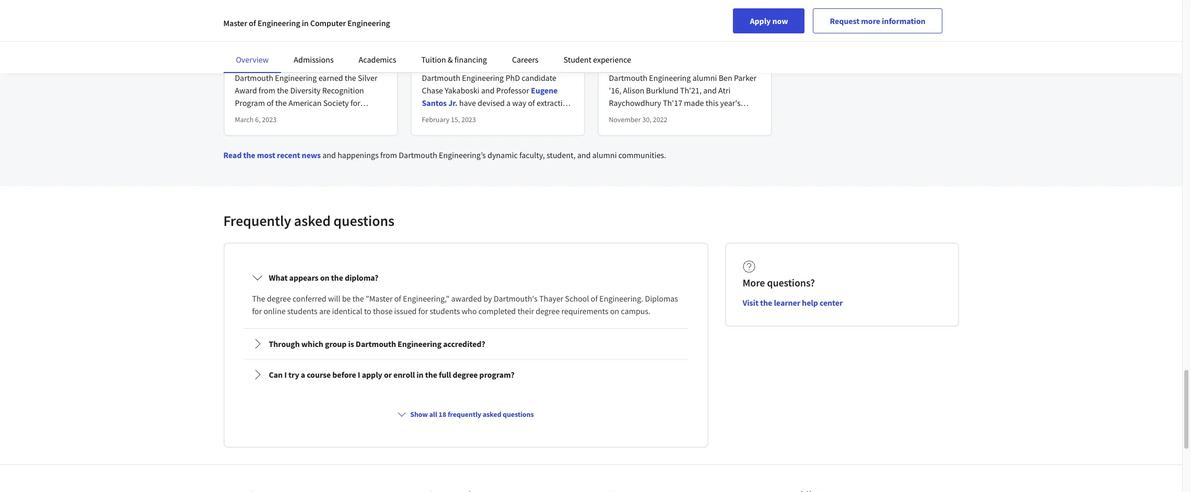 Task type: vqa. For each thing, say whether or not it's contained in the screenshot.
Dartmouth Engineering Earns ASEE Silver Award for Diversity Efforts
yes



Task type: locate. For each thing, give the bounding box(es) containing it.
their inside the degree conferred will be the "master of engineering," awarded by dartmouth's thayer school of engineering. diplomas for online students are identical to those issued for students who completed their degree requirements on campus.
[[518, 306, 534, 317]]

respective
[[719, 110, 755, 121]]

from right knowledge at top left
[[555, 52, 573, 62]]

from
[[555, 52, 573, 62], [259, 85, 275, 96], [380, 150, 397, 160]]

and down list at the right top
[[667, 123, 680, 133]]

in right "enroll"
[[417, 370, 424, 380]]

and down progress"
[[294, 135, 307, 146]]

apply
[[750, 16, 771, 26]]

of right program
[[267, 98, 274, 108]]

1 horizontal spatial questions
[[503, 410, 534, 420]]

0 horizontal spatial degree
[[267, 294, 291, 304]]

questions inside 'dropdown button'
[[503, 410, 534, 420]]

silver right asee
[[361, 27, 381, 37]]

engineering up burklund
[[649, 73, 691, 83]]

march
[[235, 115, 254, 124]]

degree right full
[[453, 370, 478, 380]]

0 horizontal spatial students
[[287, 306, 318, 317]]

completed
[[479, 306, 516, 317]]

asee
[[341, 27, 359, 37]]

1 vertical spatial diversity
[[290, 85, 321, 96]]

student,
[[547, 150, 576, 160]]

i left try
[[284, 370, 287, 380]]

2 vertical spatial from
[[380, 150, 397, 160]]

0 horizontal spatial i
[[284, 370, 287, 380]]

dartmouth down 'february'
[[399, 150, 437, 160]]

1 vertical spatial under
[[644, 110, 666, 121]]

i left the apply
[[358, 370, 360, 380]]

all
[[429, 410, 437, 420]]

1 award from the top
[[235, 39, 257, 50]]

frequently
[[448, 410, 481, 420]]

and
[[470, 52, 483, 62], [481, 85, 495, 96], [703, 85, 717, 96], [667, 123, 680, 133], [294, 135, 307, 146], [677, 135, 691, 146], [322, 150, 336, 160], [577, 150, 591, 160]]

i
[[284, 370, 287, 380], [358, 370, 360, 380]]

to inside dartmouth engineering alumni ben parker '16, alison burklund th'21, and atri raychowdhury th'17 made this year's forbes 30 under 30 list for their respective contributions to and innovations in the energy, healthcare, and music industries.
[[658, 123, 665, 133]]

learning
[[453, 39, 484, 50]]

dartmouth's
[[494, 294, 538, 304]]

the up american
[[277, 85, 289, 96]]

this
[[706, 98, 719, 108]]

6,
[[255, 115, 261, 124]]

1 vertical spatial award
[[235, 85, 257, 96]]

tuition & financing link
[[421, 54, 487, 65]]

2 horizontal spatial from
[[555, 52, 573, 62]]

ben
[[719, 73, 732, 83]]

to left "those"
[[364, 306, 371, 317]]

the left full
[[425, 370, 437, 380]]

in inside dartmouth engineering alumni ben parker '16, alison burklund th'21, and atri raychowdhury th'17 made this year's forbes 30 under 30 list for their respective contributions to and innovations in the energy, healthcare, and music industries.
[[724, 123, 731, 133]]

1 horizontal spatial from
[[380, 150, 397, 160]]

silver down academics link
[[358, 73, 377, 83]]

2 2023 from the left
[[461, 115, 476, 124]]

students down engineering,"
[[430, 306, 460, 317]]

dartmouth down the overview
[[235, 73, 273, 83]]

engineering.
[[599, 294, 643, 304]]

0 vertical spatial alumni
[[693, 73, 717, 83]]

visit the learner help center
[[743, 298, 843, 308]]

dartmouth inside dartmouth engineering alumni named to forbes' '30 under 30' list
[[609, 27, 648, 37]]

1 vertical spatial alumni
[[592, 150, 617, 160]]

0 horizontal spatial 2023
[[262, 115, 277, 124]]

master
[[223, 18, 247, 28]]

of up requirements
[[591, 294, 598, 304]]

students down "conferred"
[[287, 306, 318, 317]]

dartmouth
[[235, 27, 274, 37], [422, 27, 461, 37], [609, 27, 648, 37], [235, 73, 273, 83], [422, 73, 460, 83], [609, 73, 647, 83], [399, 150, 437, 160], [356, 339, 396, 350]]

alumni inside dartmouth engineering alumni ben parker '16, alison burklund th'21, and atri raychowdhury th'17 made this year's forbes 30 under 30 list for their respective contributions to and innovations in the energy, healthcare, and music industries.
[[693, 73, 717, 83]]

engineering
[[258, 18, 300, 28], [347, 18, 390, 28], [276, 27, 318, 37], [650, 27, 692, 37], [275, 73, 317, 83], [462, 73, 504, 83], [649, 73, 691, 83], [235, 110, 277, 121], [398, 339, 442, 350]]

0 horizontal spatial questions
[[334, 212, 395, 230]]

engineering up academics link
[[347, 18, 390, 28]]

is
[[348, 339, 354, 350]]

2 i from the left
[[358, 370, 360, 380]]

0 horizontal spatial 30
[[634, 110, 643, 121]]

the
[[252, 294, 265, 304]]

30 down the "raychowdhury"
[[634, 110, 643, 121]]

society
[[323, 98, 349, 108]]

under left 30'
[[649, 39, 671, 50]]

diversity left 'efforts' at the left
[[271, 39, 302, 50]]

award for from
[[235, 85, 257, 96]]

dartmouth engineering earns asee silver award for diversity efforts
[[235, 27, 381, 50]]

1 2023 from the left
[[262, 115, 277, 124]]

30 left list at the right top
[[668, 110, 676, 121]]

dartmouth up chase
[[422, 73, 460, 83]]

forbes
[[609, 110, 633, 121]]

alumni down "energy,"
[[592, 150, 617, 160]]

dartmouth inside dartmouth engineers develop new machine learning approach to extract both general and specific knowledge from big data
[[422, 27, 461, 37]]

dartmouth up overview link
[[235, 27, 274, 37]]

1 vertical spatial questions
[[503, 410, 534, 420]]

engineering up eugene santos jr.
[[462, 73, 504, 83]]

february
[[422, 115, 449, 124]]

recognition
[[322, 85, 364, 96]]

on down engineering.
[[610, 306, 619, 317]]

dartmouth right is
[[356, 339, 396, 350]]

award inside dartmouth engineering earns asee silver award for diversity efforts
[[235, 39, 257, 50]]

in inside dartmouth engineering earned the silver award from the diversity recognition program of the american society for engineering education (asee) for "significant progress" in the school's diversity, equity, and inclusion (dei) goals.
[[312, 123, 318, 133]]

for inside dartmouth engineering earns asee silver award for diversity efforts
[[259, 39, 269, 50]]

and inside dartmouth engineering earned the silver award from the diversity recognition program of the american society for engineering education (asee) for "significant progress" in the school's diversity, equity, and inclusion (dei) goals.
[[294, 135, 307, 146]]

silver inside dartmouth engineering earns asee silver award for diversity efforts
[[361, 27, 381, 37]]

dynamic
[[488, 150, 518, 160]]

diversity up american
[[290, 85, 321, 96]]

engineering inside dartmouth engineering alumni named to forbes' '30 under 30' list
[[650, 27, 692, 37]]

degree down thayer at the bottom left of page
[[536, 306, 560, 317]]

show
[[410, 410, 428, 420]]

the down diversity,
[[243, 150, 255, 160]]

engineering up 30'
[[650, 27, 692, 37]]

for right list at the right top
[[690, 110, 699, 121]]

dartmouth up forbes'
[[609, 27, 648, 37]]

to down apply
[[748, 27, 755, 37]]

student experience
[[564, 54, 631, 65]]

and left music
[[677, 135, 691, 146]]

dartmouth inside dartmouth engineering phd candidate chase yakaboski and professor
[[422, 73, 460, 83]]

raychowdhury
[[609, 98, 661, 108]]

engineering up "significant
[[235, 110, 277, 121]]

1 horizontal spatial students
[[430, 306, 460, 317]]

1 horizontal spatial their
[[701, 110, 718, 121]]

1 vertical spatial silver
[[358, 73, 377, 83]]

award up program
[[235, 85, 257, 96]]

&
[[448, 54, 453, 65]]

dartmouth for dartmouth engineering phd candidate chase yakaboski and professor
[[422, 73, 460, 83]]

accredited?
[[443, 339, 485, 350]]

show all 18 frequently asked questions button
[[394, 405, 538, 424]]

and down learning
[[470, 52, 483, 62]]

computer
[[310, 18, 346, 28]]

(dei)
[[342, 135, 359, 146]]

2023 right 6,
[[262, 115, 277, 124]]

th'17
[[663, 98, 682, 108]]

0 vertical spatial award
[[235, 39, 257, 50]]

the inside dropdown button
[[425, 370, 437, 380]]

questions
[[334, 212, 395, 230], [503, 410, 534, 420]]

alumni
[[693, 73, 717, 83], [592, 150, 617, 160]]

1 vertical spatial from
[[259, 85, 275, 96]]

1 horizontal spatial degree
[[453, 370, 478, 380]]

engineering's
[[439, 150, 486, 160]]

in inside can i try a course before i apply or enroll in the full degree program? dropdown button
[[417, 370, 424, 380]]

1 horizontal spatial i
[[358, 370, 360, 380]]

atri
[[718, 85, 731, 96]]

2 award from the top
[[235, 85, 257, 96]]

for up the overview
[[259, 39, 269, 50]]

on right appears
[[320, 273, 329, 283]]

to up "healthcare,"
[[658, 123, 665, 133]]

their down this
[[701, 110, 718, 121]]

which
[[301, 339, 323, 350]]

innovations
[[682, 123, 723, 133]]

1 vertical spatial on
[[610, 306, 619, 317]]

for up school's
[[340, 110, 350, 121]]

engineering up 'efforts' at the left
[[276, 27, 318, 37]]

2 vertical spatial degree
[[453, 370, 478, 380]]

0 vertical spatial on
[[320, 273, 329, 283]]

dartmouth engineering phd candidate chase yakaboski and professor
[[422, 73, 556, 96]]

under down th'17
[[644, 110, 666, 121]]

dartmouth up alison
[[609, 73, 647, 83]]

in
[[302, 18, 309, 28], [312, 123, 318, 133], [724, 123, 731, 133], [417, 370, 424, 380]]

from inside dartmouth engineers develop new machine learning approach to extract both general and specific knowledge from big data
[[555, 52, 573, 62]]

dartmouth for dartmouth engineering earns asee silver award for diversity efforts
[[235, 27, 274, 37]]

from up program
[[259, 85, 275, 96]]

from down goals.
[[380, 150, 397, 160]]

both
[[422, 52, 439, 62]]

the up will
[[331, 273, 343, 283]]

0 vertical spatial asked
[[294, 212, 331, 230]]

careers
[[512, 54, 539, 65]]

academics
[[359, 54, 396, 65]]

award for for
[[235, 39, 257, 50]]

award inside dartmouth engineering earned the silver award from the diversity recognition program of the american society for engineering education (asee) for "significant progress" in the school's diversity, equity, and inclusion (dei) goals.
[[235, 85, 257, 96]]

0 vertical spatial diversity
[[271, 39, 302, 50]]

1 horizontal spatial asked
[[483, 410, 501, 420]]

1 vertical spatial asked
[[483, 410, 501, 420]]

for
[[259, 39, 269, 50], [351, 98, 360, 108], [340, 110, 350, 121], [690, 110, 699, 121], [252, 306, 262, 317], [418, 306, 428, 317]]

the down respective
[[733, 123, 744, 133]]

list
[[685, 39, 698, 50]]

education
[[278, 110, 314, 121]]

1 horizontal spatial on
[[610, 306, 619, 317]]

the inside dartmouth engineering alumni ben parker '16, alison burklund th'21, and atri raychowdhury th'17 made this year's forbes 30 under 30 list for their respective contributions to and innovations in the energy, healthcare, and music industries.
[[733, 123, 744, 133]]

earns
[[320, 27, 340, 37]]

engineering inside dartmouth engineering earns asee silver award for diversity efforts
[[276, 27, 318, 37]]

most
[[257, 150, 275, 160]]

campus.
[[621, 306, 651, 317]]

and left professor
[[481, 85, 495, 96]]

silver for the
[[358, 73, 377, 83]]

their down dartmouth's
[[518, 306, 534, 317]]

course
[[307, 370, 331, 380]]

dartmouth inside dartmouth engineering earned the silver award from the diversity recognition program of the american society for engineering education (asee) for "significant progress" in the school's diversity, equity, and inclusion (dei) goals.
[[235, 73, 273, 83]]

march 6, 2023
[[235, 115, 277, 124]]

alumni up th'21,
[[693, 73, 717, 83]]

jr.
[[448, 98, 458, 108]]

0 vertical spatial under
[[649, 39, 671, 50]]

can i try a course before i apply or enroll in the full degree program?
[[269, 370, 515, 380]]

18
[[439, 410, 446, 420]]

engineering inside dartmouth engineering phd candidate chase yakaboski and professor
[[462, 73, 504, 83]]

2023 right the 15,
[[461, 115, 476, 124]]

music
[[692, 135, 713, 146]]

the
[[345, 73, 356, 83], [277, 85, 289, 96], [275, 98, 287, 108], [320, 123, 331, 133], [733, 123, 744, 133], [243, 150, 255, 160], [331, 273, 343, 283], [352, 294, 364, 304], [760, 298, 772, 308], [425, 370, 437, 380]]

conferred
[[293, 294, 326, 304]]

the degree conferred will be the "master of engineering," awarded by dartmouth's thayer school of engineering. diplomas for online students are identical to those issued for students who completed their degree requirements on campus.
[[252, 294, 678, 317]]

of up issued on the left
[[394, 294, 401, 304]]

1 vertical spatial their
[[518, 306, 534, 317]]

the right be
[[352, 294, 364, 304]]

1 horizontal spatial alumni
[[693, 73, 717, 83]]

in up inclusion
[[312, 123, 318, 133]]

degree up online
[[267, 294, 291, 304]]

november 30, 2022
[[609, 115, 667, 124]]

and inside dartmouth engineers develop new machine learning approach to extract both general and specific knowledge from big data
[[470, 52, 483, 62]]

silver for asee
[[361, 27, 381, 37]]

award
[[235, 39, 257, 50], [235, 85, 257, 96]]

visit
[[743, 298, 759, 308]]

asked inside 'show all 18 frequently asked questions' 'dropdown button'
[[483, 410, 501, 420]]

silver inside dartmouth engineering earned the silver award from the diversity recognition program of the american society for engineering education (asee) for "significant progress" in the school's diversity, equity, and inclusion (dei) goals.
[[358, 73, 377, 83]]

0 horizontal spatial their
[[518, 306, 534, 317]]

dartmouth for dartmouth engineers develop new machine learning approach to extract both general and specific knowledge from big data
[[422, 27, 461, 37]]

engineering up "enroll"
[[398, 339, 442, 350]]

0 vertical spatial from
[[555, 52, 573, 62]]

0 vertical spatial questions
[[334, 212, 395, 230]]

0 horizontal spatial on
[[320, 273, 329, 283]]

dartmouth for dartmouth engineering alumni ben parker '16, alison burklund th'21, and atri raychowdhury th'17 made this year's forbes 30 under 30 list for their respective contributions to and innovations in the energy, healthcare, and music industries.
[[609, 73, 647, 83]]

american
[[288, 98, 322, 108]]

in left computer
[[302, 18, 309, 28]]

of inside dartmouth engineering earned the silver award from the diversity recognition program of the american society for engineering education (asee) for "significant progress" in the school's diversity, equity, and inclusion (dei) goals.
[[267, 98, 274, 108]]

0 vertical spatial silver
[[361, 27, 381, 37]]

2 students from the left
[[430, 306, 460, 317]]

dartmouth up the machine
[[422, 27, 461, 37]]

2 30 from the left
[[668, 110, 676, 121]]

dartmouth engineering earned the silver award from the diversity recognition program of the american society for engineering education (asee) for "significant progress" in the school's diversity, equity, and inclusion (dei) goals.
[[235, 73, 381, 146]]

apply now button
[[733, 8, 805, 33]]

efforts
[[304, 39, 327, 50]]

dartmouth inside dartmouth engineering alumni ben parker '16, alison burklund th'21, and atri raychowdhury th'17 made this year's forbes 30 under 30 list for their respective contributions to and innovations in the energy, healthcare, and music industries.
[[609, 73, 647, 83]]

dartmouth inside dartmouth engineering earns asee silver award for diversity efforts
[[235, 27, 274, 37]]

request more information
[[830, 16, 926, 26]]

award up the overview
[[235, 39, 257, 50]]

for down recognition at the top of the page
[[351, 98, 360, 108]]

1 vertical spatial degree
[[536, 306, 560, 317]]

under
[[649, 39, 671, 50], [644, 110, 666, 121]]

0 horizontal spatial from
[[259, 85, 275, 96]]

in up industries.
[[724, 123, 731, 133]]

approach
[[486, 39, 520, 50]]

0 vertical spatial their
[[701, 110, 718, 121]]

1 horizontal spatial 2023
[[461, 115, 476, 124]]

1 students from the left
[[287, 306, 318, 317]]

diversity
[[271, 39, 302, 50], [290, 85, 321, 96]]

2023 for and
[[461, 115, 476, 124]]

for inside dartmouth engineering alumni ben parker '16, alison burklund th'21, and atri raychowdhury th'17 made this year's forbes 30 under 30 list for their respective contributions to and innovations in the energy, healthcare, and music industries.
[[690, 110, 699, 121]]

to up careers link
[[522, 39, 529, 50]]

earned
[[319, 73, 343, 83]]

1 horizontal spatial 30
[[668, 110, 676, 121]]

by
[[484, 294, 492, 304]]



Task type: describe. For each thing, give the bounding box(es) containing it.
learner
[[774, 298, 800, 308]]

and inside dartmouth engineering phd candidate chase yakaboski and professor
[[481, 85, 495, 96]]

eugene santos jr.
[[422, 85, 558, 108]]

and up this
[[703, 85, 717, 96]]

dartmouth for dartmouth engineering earned the silver award from the diversity recognition program of the american society for engineering education (asee) for "significant progress" in the school's diversity, equity, and inclusion (dei) goals.
[[235, 73, 273, 83]]

frequently asked questions
[[223, 212, 395, 230]]

full
[[439, 370, 451, 380]]

engineering inside dropdown button
[[398, 339, 442, 350]]

on inside the degree conferred will be the "master of engineering," awarded by dartmouth's thayer school of engineering. diplomas for online students are identical to those issued for students who completed their degree requirements on campus.
[[610, 306, 619, 317]]

1 30 from the left
[[634, 110, 643, 121]]

engineering inside dartmouth engineering alumni ben parker '16, alison burklund th'21, and atri raychowdhury th'17 made this year's forbes 30 under 30 list for their respective contributions to and innovations in the energy, healthcare, and music industries.
[[649, 73, 691, 83]]

those
[[373, 306, 393, 317]]

program
[[235, 98, 265, 108]]

overview
[[236, 54, 269, 65]]

yakaboski
[[445, 85, 480, 96]]

data
[[435, 64, 451, 75]]

dartmouth inside dropdown button
[[356, 339, 396, 350]]

read the most recent news link
[[223, 150, 321, 160]]

issued
[[394, 306, 417, 317]]

dartmouth for dartmouth engineering alumni named to forbes' '30 under 30' list
[[609, 27, 648, 37]]

now
[[772, 16, 788, 26]]

admissions link
[[294, 54, 334, 65]]

for down engineering,"
[[418, 306, 428, 317]]

the up inclusion
[[320, 123, 331, 133]]

admissions
[[294, 54, 334, 65]]

1 i from the left
[[284, 370, 287, 380]]

diplomas
[[645, 294, 678, 304]]

2022
[[653, 115, 667, 124]]

extract
[[531, 39, 555, 50]]

specific
[[485, 52, 513, 62]]

dartmouth engineering alumni ben parker '16, alison burklund th'21, and atri raychowdhury th'17 made this year's forbes 30 under 30 list for their respective contributions to and innovations in the energy, healthcare, and music industries.
[[609, 73, 757, 146]]

are
[[319, 306, 330, 317]]

made
[[684, 98, 704, 108]]

the inside dropdown button
[[331, 273, 343, 283]]

the up recognition at the top of the page
[[345, 73, 356, 83]]

'30
[[637, 39, 647, 50]]

degree inside dropdown button
[[453, 370, 478, 380]]

their inside dartmouth engineering alumni ben parker '16, alison burklund th'21, and atri raychowdhury th'17 made this year's forbes 30 under 30 list for their respective contributions to and innovations in the energy, healthcare, and music industries.
[[701, 110, 718, 121]]

group
[[325, 339, 347, 350]]

the up education
[[275, 98, 287, 108]]

requirements
[[561, 306, 609, 317]]

"significant
[[235, 123, 274, 133]]

read
[[223, 150, 242, 160]]

professor
[[496, 85, 529, 96]]

the right the visit
[[760, 298, 772, 308]]

candidate
[[522, 73, 556, 83]]

recent
[[277, 150, 300, 160]]

under inside dartmouth engineering alumni named to forbes' '30 under 30' list
[[649, 39, 671, 50]]

forbes'
[[609, 39, 635, 50]]

academics link
[[359, 54, 396, 65]]

happenings
[[338, 150, 379, 160]]

student
[[564, 54, 591, 65]]

through which group is dartmouth engineering accredited? button
[[244, 330, 688, 359]]

of right master
[[249, 18, 256, 28]]

th'21,
[[680, 85, 702, 96]]

request
[[830, 16, 860, 26]]

try
[[288, 370, 299, 380]]

on inside dropdown button
[[320, 273, 329, 283]]

engineering,"
[[403, 294, 450, 304]]

frequently
[[223, 212, 291, 230]]

questions?
[[767, 276, 815, 289]]

30,
[[642, 115, 651, 124]]

0 horizontal spatial alumni
[[592, 150, 617, 160]]

school
[[565, 294, 589, 304]]

industries.
[[715, 135, 752, 146]]

can i try a course before i apply or enroll in the full degree program? button
[[244, 361, 688, 390]]

to inside the degree conferred will be the "master of engineering," awarded by dartmouth's thayer school of engineering. diplomas for online students are identical to those issued for students who completed their degree requirements on campus.
[[364, 306, 371, 317]]

school's
[[333, 123, 361, 133]]

diversity inside dartmouth engineering earned the silver award from the diversity recognition program of the american society for engineering education (asee) for "significant progress" in the school's diversity, equity, and inclusion (dei) goals.
[[290, 85, 321, 96]]

to inside dartmouth engineers develop new machine learning approach to extract both general and specific knowledge from big data
[[522, 39, 529, 50]]

big
[[422, 64, 433, 75]]

appears
[[289, 273, 318, 283]]

the inside the degree conferred will be the "master of engineering," awarded by dartmouth's thayer school of engineering. diplomas for online students are identical to those issued for students who completed their degree requirements on campus.
[[352, 294, 364, 304]]

through
[[269, 339, 300, 350]]

from inside dartmouth engineering earned the silver award from the diversity recognition program of the american society for engineering education (asee) for "significant progress" in the school's diversity, equity, and inclusion (dei) goals.
[[259, 85, 275, 96]]

online
[[264, 306, 286, 317]]

named
[[721, 27, 746, 37]]

center
[[820, 298, 843, 308]]

request more information button
[[813, 8, 942, 33]]

dartmouth engineers develop new machine learning approach to extract both general and specific knowledge from big data
[[422, 27, 573, 75]]

experience
[[593, 54, 631, 65]]

to inside dartmouth engineering alumni named to forbes' '30 under 30' list
[[748, 27, 755, 37]]

engineers
[[463, 27, 498, 37]]

tuition & financing
[[421, 54, 487, 65]]

2023 for from
[[262, 115, 277, 124]]

diversity inside dartmouth engineering earns asee silver award for diversity efforts
[[271, 39, 302, 50]]

read the most recent news and happenings from dartmouth engineering's dynamic faculty, student, and alumni communities.
[[223, 150, 666, 160]]

engineering right master
[[258, 18, 300, 28]]

machine
[[422, 39, 452, 50]]

student experience link
[[564, 54, 631, 65]]

under inside dartmouth engineering alumni ben parker '16, alison burklund th'21, and atri raychowdhury th'17 made this year's forbes 30 under 30 list for their respective contributions to and innovations in the energy, healthcare, and music industries.
[[644, 110, 666, 121]]

new
[[530, 27, 546, 37]]

tuition
[[421, 54, 446, 65]]

collapsed list
[[241, 261, 690, 393]]

and right student,
[[577, 150, 591, 160]]

chase
[[422, 85, 443, 96]]

awarded
[[451, 294, 482, 304]]

program?
[[479, 370, 515, 380]]

and down inclusion
[[322, 150, 336, 160]]

burklund
[[646, 85, 679, 96]]

year's
[[720, 98, 741, 108]]

communities.
[[618, 150, 666, 160]]

15,
[[451, 115, 460, 124]]

for down the
[[252, 306, 262, 317]]

be
[[342, 294, 351, 304]]

0 vertical spatial degree
[[267, 294, 291, 304]]

identical
[[332, 306, 362, 317]]

or
[[384, 370, 392, 380]]

engineering down admissions link at the left of page
[[275, 73, 317, 83]]

what appears on the diploma? button
[[244, 263, 688, 293]]

eugene
[[531, 85, 558, 96]]

0 horizontal spatial asked
[[294, 212, 331, 230]]

contributions
[[609, 123, 656, 133]]

2 horizontal spatial degree
[[536, 306, 560, 317]]



